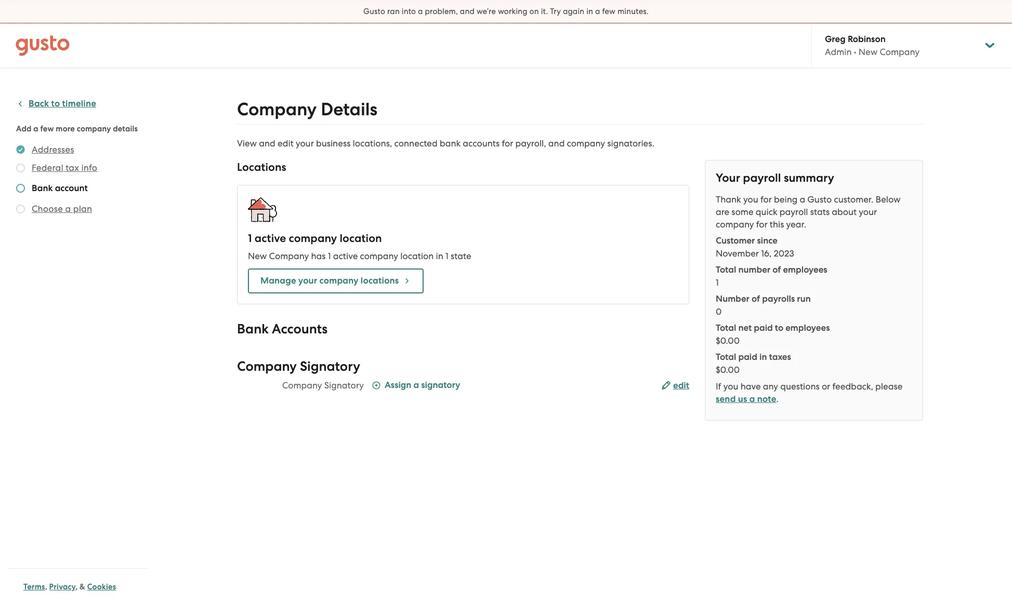 Task type: describe. For each thing, give the bounding box(es) containing it.
0 horizontal spatial and
[[259, 138, 275, 149]]

send us a note link
[[716, 394, 777, 405]]

locations
[[237, 161, 286, 174]]

payroll,
[[516, 138, 546, 149]]

company inside thank you for being a gusto customer. below are some quick payroll stats about your company for this year.
[[716, 219, 754, 230]]

quick
[[756, 207, 778, 217]]

view
[[237, 138, 257, 149]]

cookies button
[[87, 581, 116, 594]]

1 vertical spatial few
[[40, 124, 54, 134]]

since
[[757, 236, 778, 246]]

2 check image from the top
[[16, 184, 25, 193]]

terms
[[23, 583, 45, 592]]

1 check image from the top
[[16, 164, 25, 173]]

robinson
[[848, 34, 886, 45]]

number
[[716, 294, 750, 305]]

has
[[311, 251, 326, 262]]

federal
[[32, 163, 63, 173]]

•
[[854, 47, 857, 57]]

if
[[716, 382, 721, 392]]

accounts
[[272, 321, 328, 337]]

a inside if you have any questions or feedback, please send us a note .
[[750, 394, 755, 405]]

state
[[451, 251, 471, 262]]

timeline
[[62, 98, 96, 109]]

locations
[[361, 276, 399, 286]]

below
[[876, 194, 901, 205]]

back to timeline
[[29, 98, 96, 109]]

summary
[[784, 171, 834, 185]]

we're
[[477, 7, 496, 16]]

being
[[774, 194, 798, 205]]

total net paid to employees $0.00
[[716, 323, 830, 346]]

2 vertical spatial for
[[756, 219, 768, 230]]

circle check image
[[16, 144, 25, 156]]

bank for bank account
[[32, 183, 53, 194]]

view and edit your business locations, connected bank accounts for payroll, and company signatories.
[[237, 138, 655, 149]]

your
[[716, 171, 740, 185]]

&
[[80, 583, 85, 592]]

add a few more company details
[[16, 124, 138, 134]]

a inside thank you for being a gusto customer. below are some quick payroll stats about your company for this year.
[[800, 194, 805, 205]]

edit button
[[662, 380, 689, 393]]

total for paid
[[716, 352, 736, 363]]

federal tax info
[[32, 163, 97, 173]]

a right again
[[595, 7, 600, 16]]

total paid in taxes $0.00
[[716, 352, 791, 375]]

send
[[716, 394, 736, 405]]

2 vertical spatial your
[[298, 276, 317, 286]]

you for some
[[744, 194, 758, 205]]

your inside thank you for being a gusto customer. below are some quick payroll stats about your company for this year.
[[859, 207, 877, 217]]

$0.00 inside total net paid to employees $0.00
[[716, 336, 740, 346]]

privacy
[[49, 583, 75, 592]]

please
[[876, 382, 903, 392]]

manage your company locations
[[260, 276, 399, 286]]

assign
[[385, 380, 411, 391]]

total for number
[[716, 265, 736, 276]]

net
[[739, 323, 752, 334]]

federal tax info button
[[32, 162, 97, 174]]

to inside total net paid to employees $0.00
[[775, 323, 784, 334]]

any
[[763, 382, 778, 392]]

company inside the greg robinson admin • new company
[[880, 47, 920, 57]]

year.
[[786, 219, 806, 230]]

employees inside "total number of employees 1 number of payrolls run 0"
[[783, 265, 828, 276]]

about
[[832, 207, 857, 217]]

0 horizontal spatial new
[[248, 251, 267, 262]]

addresses button
[[32, 144, 74, 156]]

greg
[[825, 34, 846, 45]]

1 horizontal spatial in
[[587, 7, 593, 16]]

tax
[[66, 163, 79, 173]]

number
[[739, 265, 771, 276]]

back
[[29, 98, 49, 109]]

a right into
[[418, 7, 423, 16]]

0 horizontal spatial of
[[752, 294, 760, 305]]

2 , from the left
[[75, 583, 78, 592]]

again
[[563, 7, 585, 16]]

or
[[822, 382, 830, 392]]

total for net
[[716, 323, 736, 334]]

check image
[[16, 205, 25, 214]]

in inside total paid in taxes $0.00
[[760, 352, 767, 363]]

business
[[316, 138, 351, 149]]

company right more
[[77, 124, 111, 134]]

2 horizontal spatial and
[[548, 138, 565, 149]]

customer since november 16, 2023
[[716, 236, 794, 259]]

cookies
[[87, 583, 116, 592]]

run
[[797, 294, 811, 305]]

payrolls
[[762, 294, 795, 305]]

edit inside edit button
[[673, 381, 689, 392]]

details
[[321, 99, 378, 120]]

a right add
[[33, 124, 38, 134]]

0 vertical spatial few
[[602, 7, 616, 16]]

total number of employees 1 number of payrolls run 0
[[716, 265, 828, 317]]

ran
[[387, 7, 400, 16]]

locations,
[[353, 138, 392, 149]]

on
[[530, 7, 539, 16]]

account
[[55, 183, 88, 194]]

1 active company location
[[248, 232, 382, 245]]

back to timeline button
[[16, 98, 96, 110]]

accounts
[[463, 138, 500, 149]]



Task type: vqa. For each thing, say whether or not it's contained in the screenshot.
your to the top
yes



Task type: locate. For each thing, give the bounding box(es) containing it.
paid right net
[[754, 323, 773, 334]]

you
[[744, 194, 758, 205], [724, 382, 739, 392]]

you inside thank you for being a gusto customer. below are some quick payroll stats about your company for this year.
[[744, 194, 758, 205]]

have
[[741, 382, 761, 392]]

if you have any questions or feedback, please send us a note .
[[716, 382, 903, 405]]

0 vertical spatial employees
[[783, 265, 828, 276]]

list containing customer since
[[716, 235, 913, 376]]

0 horizontal spatial active
[[255, 232, 286, 245]]

of left payrolls
[[752, 294, 760, 305]]

0 vertical spatial total
[[716, 265, 736, 276]]

your down customer.
[[859, 207, 877, 217]]

new up manage
[[248, 251, 267, 262]]

location up new company has 1 active company location in 1 state
[[340, 232, 382, 245]]

0 horizontal spatial bank
[[32, 183, 53, 194]]

a left plan
[[65, 204, 71, 214]]

2023
[[774, 249, 794, 259]]

gusto ran into a problem, and we're working on it. try again in a few minutes.
[[363, 7, 649, 16]]

paid inside total net paid to employees $0.00
[[754, 323, 773, 334]]

0 horizontal spatial few
[[40, 124, 54, 134]]

payroll inside thank you for being a gusto customer. below are some quick payroll stats about your company for this year.
[[780, 207, 808, 217]]

16,
[[761, 249, 772, 259]]

for up quick
[[761, 194, 772, 205]]

addresses
[[32, 145, 74, 155]]

2 vertical spatial total
[[716, 352, 736, 363]]

of
[[773, 265, 781, 276], [752, 294, 760, 305]]

you right "if"
[[724, 382, 739, 392]]

new down robinson
[[859, 47, 878, 57]]

choose a plan
[[32, 204, 92, 214]]

choose
[[32, 204, 63, 214]]

1 horizontal spatial few
[[602, 7, 616, 16]]

1 vertical spatial in
[[436, 251, 443, 262]]

1 horizontal spatial ,
[[75, 583, 78, 592]]

.
[[777, 394, 779, 405]]

active up manage
[[255, 232, 286, 245]]

your left business
[[296, 138, 314, 149]]

info
[[81, 163, 97, 173]]

a right us
[[750, 394, 755, 405]]

bank account
[[32, 183, 88, 194]]

0 vertical spatial you
[[744, 194, 758, 205]]

you for us
[[724, 382, 739, 392]]

employees down 2023
[[783, 265, 828, 276]]

taxes
[[769, 352, 791, 363]]

list
[[716, 235, 913, 376]]

add
[[16, 124, 31, 134]]

gusto inside thank you for being a gusto customer. below are some quick payroll stats about your company for this year.
[[808, 194, 832, 205]]

1 horizontal spatial and
[[460, 7, 475, 16]]

1 total from the top
[[716, 265, 736, 276]]

assign a signatory button
[[372, 380, 460, 394]]

location
[[340, 232, 382, 245], [400, 251, 434, 262]]

0 vertical spatial to
[[51, 98, 60, 109]]

company down the "has"
[[320, 276, 359, 286]]

few left more
[[40, 124, 54, 134]]

1 inside "total number of employees 1 number of payrolls run 0"
[[716, 278, 719, 288]]

feedback,
[[833, 382, 873, 392]]

november
[[716, 249, 759, 259]]

in right again
[[587, 7, 593, 16]]

1 vertical spatial you
[[724, 382, 739, 392]]

0
[[716, 307, 722, 317]]

1 vertical spatial edit
[[673, 381, 689, 392]]

$0.00 up "if"
[[716, 365, 740, 375]]

1 horizontal spatial to
[[775, 323, 784, 334]]

paid
[[754, 323, 773, 334], [739, 352, 758, 363]]

a
[[418, 7, 423, 16], [595, 7, 600, 16], [33, 124, 38, 134], [800, 194, 805, 205], [65, 204, 71, 214], [414, 380, 419, 391], [750, 394, 755, 405]]

3 total from the top
[[716, 352, 736, 363]]

1 horizontal spatial gusto
[[808, 194, 832, 205]]

edit
[[278, 138, 294, 149], [673, 381, 689, 392]]

your payroll summary
[[716, 171, 834, 185]]

$0.00 down net
[[716, 336, 740, 346]]

0 horizontal spatial edit
[[278, 138, 294, 149]]

into
[[402, 7, 416, 16]]

0 vertical spatial bank
[[32, 183, 53, 194]]

1 vertical spatial location
[[400, 251, 434, 262]]

total
[[716, 265, 736, 276], [716, 323, 736, 334], [716, 352, 736, 363]]

company up the "has"
[[289, 232, 337, 245]]

are
[[716, 207, 730, 217]]

of down 2023
[[773, 265, 781, 276]]

and
[[460, 7, 475, 16], [259, 138, 275, 149], [548, 138, 565, 149]]

0 horizontal spatial to
[[51, 98, 60, 109]]

1 vertical spatial check image
[[16, 184, 25, 193]]

0 vertical spatial your
[[296, 138, 314, 149]]

employees inside total net paid to employees $0.00
[[786, 323, 830, 334]]

total inside "total number of employees 1 number of payrolls run 0"
[[716, 265, 736, 276]]

1 vertical spatial employees
[[786, 323, 830, 334]]

1 vertical spatial bank
[[237, 321, 269, 337]]

total inside total net paid to employees $0.00
[[716, 323, 736, 334]]

employees down run
[[786, 323, 830, 334]]

1 vertical spatial your
[[859, 207, 877, 217]]

0 vertical spatial for
[[502, 138, 513, 149]]

signatories.
[[607, 138, 655, 149]]

thank you for being a gusto customer. below are some quick payroll stats about your company for this year.
[[716, 194, 901, 230]]

signatory
[[300, 359, 360, 375], [324, 381, 364, 391]]

0 horizontal spatial ,
[[45, 583, 47, 592]]

some
[[732, 207, 754, 217]]

note
[[757, 394, 777, 405]]

admin
[[825, 47, 852, 57]]

1 horizontal spatial bank
[[237, 321, 269, 337]]

choose a plan button
[[32, 203, 92, 215]]

bank
[[32, 183, 53, 194], [237, 321, 269, 337]]

1 vertical spatial total
[[716, 323, 736, 334]]

0 vertical spatial payroll
[[743, 171, 781, 185]]

payroll up year.
[[780, 207, 808, 217]]

for
[[502, 138, 513, 149], [761, 194, 772, 205], [756, 219, 768, 230]]

bank accounts
[[237, 321, 328, 337]]

company left signatories.
[[567, 138, 605, 149]]

1 horizontal spatial new
[[859, 47, 878, 57]]

, left &
[[75, 583, 78, 592]]

bank
[[440, 138, 461, 149]]

to right back
[[51, 98, 60, 109]]

bank left accounts
[[237, 321, 269, 337]]

your
[[296, 138, 314, 149], [859, 207, 877, 217], [298, 276, 317, 286]]

0 vertical spatial new
[[859, 47, 878, 57]]

check image down circle check icon
[[16, 164, 25, 173]]

company details
[[237, 99, 378, 120]]

2 $0.00 from the top
[[716, 365, 740, 375]]

$0.00 inside total paid in taxes $0.00
[[716, 365, 740, 375]]

1 vertical spatial to
[[775, 323, 784, 334]]

0 vertical spatial location
[[340, 232, 382, 245]]

and right view
[[259, 138, 275, 149]]

in left state
[[436, 251, 443, 262]]

home image
[[16, 35, 70, 56]]

company
[[77, 124, 111, 134], [567, 138, 605, 149], [716, 219, 754, 230], [289, 232, 337, 245], [360, 251, 398, 262], [320, 276, 359, 286]]

manage your company locations link
[[248, 269, 424, 294]]

problem,
[[425, 7, 458, 16]]

module__icon___go7vc image
[[372, 382, 381, 390]]

1 vertical spatial $0.00
[[716, 365, 740, 375]]

signatory left module__icon___go7vc
[[324, 381, 364, 391]]

1 vertical spatial for
[[761, 194, 772, 205]]

thank
[[716, 194, 741, 205]]

a right assign
[[414, 380, 419, 391]]

it.
[[541, 7, 548, 16]]

1 vertical spatial of
[[752, 294, 760, 305]]

and left "we're"
[[460, 7, 475, 16]]

you up some
[[744, 194, 758, 205]]

few left minutes.
[[602, 7, 616, 16]]

2 horizontal spatial in
[[760, 352, 767, 363]]

1 vertical spatial signatory
[[324, 381, 364, 391]]

0 vertical spatial gusto
[[363, 7, 385, 16]]

details
[[113, 124, 138, 134]]

1 horizontal spatial active
[[333, 251, 358, 262]]

plan
[[73, 204, 92, 214]]

payroll
[[743, 171, 781, 185], [780, 207, 808, 217]]

a inside "button"
[[414, 380, 419, 391]]

check image up check icon on the left
[[16, 184, 25, 193]]

1 horizontal spatial edit
[[673, 381, 689, 392]]

1 vertical spatial payroll
[[780, 207, 808, 217]]

1 vertical spatial paid
[[739, 352, 758, 363]]

location left state
[[400, 251, 434, 262]]

0 vertical spatial edit
[[278, 138, 294, 149]]

1 vertical spatial new
[[248, 251, 267, 262]]

0 horizontal spatial in
[[436, 251, 443, 262]]

total down 0
[[716, 323, 736, 334]]

2 total from the top
[[716, 323, 736, 334]]

0 vertical spatial in
[[587, 7, 593, 16]]

manage
[[260, 276, 296, 286]]

, left privacy link
[[45, 583, 47, 592]]

for down quick
[[756, 219, 768, 230]]

company up locations
[[360, 251, 398, 262]]

try
[[550, 7, 561, 16]]

bank account list
[[16, 144, 144, 217]]

you inside if you have any questions or feedback, please send us a note .
[[724, 382, 739, 392]]

0 vertical spatial signatory
[[300, 359, 360, 375]]

greg robinson admin • new company
[[825, 34, 920, 57]]

gusto left ran
[[363, 7, 385, 16]]

check image
[[16, 164, 25, 173], [16, 184, 25, 193]]

in left taxes
[[760, 352, 767, 363]]

gusto up stats
[[808, 194, 832, 205]]

1 horizontal spatial of
[[773, 265, 781, 276]]

0 vertical spatial company signatory
[[237, 359, 360, 375]]

1 $0.00 from the top
[[716, 336, 740, 346]]

stats
[[810, 207, 830, 217]]

total down november
[[716, 265, 736, 276]]

minutes.
[[618, 7, 649, 16]]

0 vertical spatial of
[[773, 265, 781, 276]]

1 vertical spatial active
[[333, 251, 358, 262]]

0 horizontal spatial you
[[724, 382, 739, 392]]

in
[[587, 7, 593, 16], [436, 251, 443, 262], [760, 352, 767, 363]]

signatory down accounts
[[300, 359, 360, 375]]

1 vertical spatial company signatory
[[282, 381, 364, 391]]

edit up "locations"
[[278, 138, 294, 149]]

1 horizontal spatial you
[[744, 194, 758, 205]]

and right 'payroll,'
[[548, 138, 565, 149]]

paid down net
[[739, 352, 758, 363]]

bank inside list
[[32, 183, 53, 194]]

more
[[56, 124, 75, 134]]

new inside the greg robinson admin • new company
[[859, 47, 878, 57]]

,
[[45, 583, 47, 592], [75, 583, 78, 592]]

for left 'payroll,'
[[502, 138, 513, 149]]

0 vertical spatial $0.00
[[716, 336, 740, 346]]

to inside button
[[51, 98, 60, 109]]

bank up choose
[[32, 183, 53, 194]]

to down payrolls
[[775, 323, 784, 334]]

new
[[859, 47, 878, 57], [248, 251, 267, 262]]

few
[[602, 7, 616, 16], [40, 124, 54, 134]]

0 vertical spatial check image
[[16, 164, 25, 173]]

active up manage your company locations link
[[333, 251, 358, 262]]

1 vertical spatial gusto
[[808, 194, 832, 205]]

paid inside total paid in taxes $0.00
[[739, 352, 758, 363]]

total inside total paid in taxes $0.00
[[716, 352, 736, 363]]

0 vertical spatial active
[[255, 232, 286, 245]]

total up "if"
[[716, 352, 736, 363]]

this
[[770, 219, 784, 230]]

customer
[[716, 236, 755, 246]]

terms , privacy , & cookies
[[23, 583, 116, 592]]

company down some
[[716, 219, 754, 230]]

customer.
[[834, 194, 874, 205]]

your down the "has"
[[298, 276, 317, 286]]

a inside button
[[65, 204, 71, 214]]

a right being
[[800, 194, 805, 205]]

1 , from the left
[[45, 583, 47, 592]]

0 vertical spatial paid
[[754, 323, 773, 334]]

0 horizontal spatial location
[[340, 232, 382, 245]]

edit left "if"
[[673, 381, 689, 392]]

0 horizontal spatial gusto
[[363, 7, 385, 16]]

1
[[248, 232, 252, 245], [328, 251, 331, 262], [446, 251, 449, 262], [716, 278, 719, 288]]

us
[[738, 394, 747, 405]]

1 horizontal spatial location
[[400, 251, 434, 262]]

terms link
[[23, 583, 45, 592]]

bank for bank accounts
[[237, 321, 269, 337]]

2 vertical spatial in
[[760, 352, 767, 363]]

working
[[498, 7, 528, 16]]

payroll up being
[[743, 171, 781, 185]]



